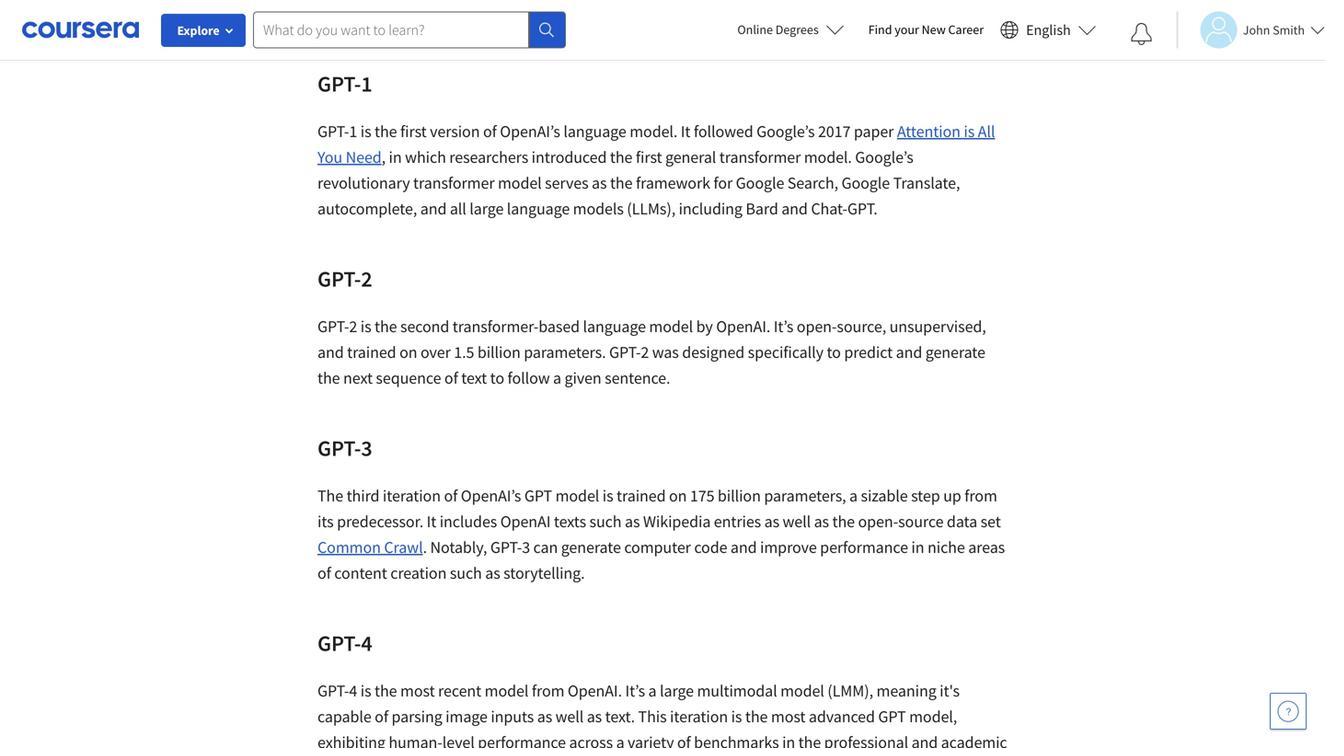 Task type: locate. For each thing, give the bounding box(es) containing it.
1 vertical spatial from
[[532, 681, 565, 701]]

in down source
[[912, 537, 925, 558]]

0 horizontal spatial google
[[736, 173, 785, 193]]

2 vertical spatial 2
[[641, 342, 649, 363]]

a left the sizable
[[850, 486, 858, 506]]

language right based
[[583, 316, 646, 337]]

advanced
[[809, 707, 875, 727]]

0 vertical spatial transformer
[[720, 147, 801, 168]]

such inside the third iteration of openai's gpt model is trained on 175 billion parameters, a sizable step up from its predecessor. it includes openai texts such as wikipedia entries as well as the open-source data set common crawl
[[590, 511, 622, 532]]

the up models
[[610, 173, 633, 193]]

is inside gpt-2 is the second transformer-based language model by openai. it's open-source, unsupervised, and trained on over 1.5 billion parameters. gpt-2 was designed specifically to predict and generate the next sequence of text to follow a given sentence.
[[361, 316, 371, 337]]

first
[[400, 121, 427, 142], [636, 147, 662, 168]]

on left 175
[[669, 486, 687, 506]]

as inside . notably, gpt-3 can generate computer code and improve performance in niche areas of content creation such as storytelling.
[[485, 563, 500, 584]]

1 vertical spatial such
[[450, 563, 482, 584]]

2
[[361, 265, 372, 293], [349, 316, 357, 337], [641, 342, 649, 363]]

in inside gpt-4 is the most recent model from openai. it's a large multimodal model (lmm), meaning it's capable of parsing image inputs as well as text. this iteration is the most advanced gpt model, exhibiting human-level performance across a variety of benchmarks in the professional and academ
[[783, 732, 795, 748]]

model. down '2017'
[[804, 147, 852, 168]]

in
[[389, 147, 402, 168], [912, 537, 925, 558], [783, 732, 795, 748]]

generate down texts
[[561, 537, 621, 558]]

1 vertical spatial language
[[507, 198, 570, 219]]

gpt up openai
[[525, 486, 552, 506]]

google's
[[757, 121, 815, 142], [855, 147, 914, 168]]

0 vertical spatial on
[[400, 342, 417, 363]]

0 vertical spatial performance
[[820, 537, 908, 558]]

open- up specifically
[[797, 316, 837, 337]]

large right all at the left
[[470, 198, 504, 219]]

0 vertical spatial 2
[[361, 265, 372, 293]]

generate down "unsupervised,"
[[926, 342, 986, 363]]

most left advanced
[[771, 707, 806, 727]]

all
[[978, 121, 995, 142]]

1 vertical spatial 4
[[349, 681, 357, 701]]

4 for gpt-4
[[361, 630, 372, 657]]

iteration
[[383, 486, 441, 506], [670, 707, 728, 727]]

0 horizontal spatial open-
[[797, 316, 837, 337]]

on inside gpt-2 is the second transformer-based language model by openai. it's open-source, unsupervised, and trained on over 1.5 billion parameters. gpt-2 was designed specifically to predict and generate the next sequence of text to follow a given sentence.
[[400, 342, 417, 363]]

given
[[565, 368, 602, 388]]

from inside gpt-4 is the most recent model from openai. it's a large multimodal model (lmm), meaning it's capable of parsing image inputs as well as text. this iteration is the most advanced gpt model, exhibiting human-level performance across a variety of benchmarks in the professional and academ
[[532, 681, 565, 701]]

the down parameters,
[[833, 511, 855, 532]]

sentence.
[[605, 368, 671, 388]]

1
[[361, 70, 372, 98], [349, 121, 357, 142]]

of left text
[[445, 368, 458, 388]]

1 horizontal spatial transformer
[[720, 147, 801, 168]]

common
[[318, 537, 381, 558]]

0 horizontal spatial on
[[400, 342, 417, 363]]

1 down what do you want to learn? text box
[[361, 70, 372, 98]]

most up parsing
[[400, 681, 435, 701]]

google up gpt. at the right top of page
[[842, 173, 890, 193]]

0 vertical spatial from
[[965, 486, 998, 506]]

1 vertical spatial transformer
[[413, 173, 495, 193]]

as up improve
[[765, 511, 780, 532]]

a
[[553, 368, 562, 388], [850, 486, 858, 506], [649, 681, 657, 701], [616, 732, 625, 748]]

model up texts
[[556, 486, 599, 506]]

from up inputs
[[532, 681, 565, 701]]

1 horizontal spatial it's
[[774, 316, 794, 337]]

gpt down meaning
[[879, 707, 906, 727]]

attention
[[897, 121, 961, 142]]

openai
[[500, 511, 551, 532]]

1 horizontal spatial large
[[660, 681, 694, 701]]

4 down content at the bottom left of the page
[[361, 630, 372, 657]]

0 horizontal spatial it
[[427, 511, 437, 532]]

trained up wikipedia on the bottom of the page
[[617, 486, 666, 506]]

transformer
[[720, 147, 801, 168], [413, 173, 495, 193]]

well
[[783, 511, 811, 532], [556, 707, 584, 727]]

iteration inside gpt-4 is the most recent model from openai. it's a large multimodal model (lmm), meaning it's capable of parsing image inputs as well as text. this iteration is the most advanced gpt model, exhibiting human-level performance across a variety of benchmarks in the professional and academ
[[670, 707, 728, 727]]

1 vertical spatial trained
[[617, 486, 666, 506]]

openai. up text.
[[568, 681, 622, 701]]

4 inside gpt-4 is the most recent model from openai. it's a large multimodal model (lmm), meaning it's capable of parsing image inputs as well as text. this iteration is the most advanced gpt model, exhibiting human-level performance across a variety of benchmarks in the professional and academ
[[349, 681, 357, 701]]

such
[[590, 511, 622, 532], [450, 563, 482, 584]]

0 horizontal spatial performance
[[478, 732, 566, 748]]

recent
[[438, 681, 482, 701]]

as
[[592, 173, 607, 193], [625, 511, 640, 532], [765, 511, 780, 532], [814, 511, 829, 532], [485, 563, 500, 584], [537, 707, 552, 727], [587, 707, 602, 727]]

on up the sequence
[[400, 342, 417, 363]]

2 left was
[[641, 342, 649, 363]]

it inside the third iteration of openai's gpt model is trained on 175 billion parameters, a sizable step up from its predecessor. it includes openai texts such as wikipedia entries as well as the open-source data set common crawl
[[427, 511, 437, 532]]

0 horizontal spatial iteration
[[383, 486, 441, 506]]

0 horizontal spatial trained
[[347, 342, 396, 363]]

1 vertical spatial on
[[669, 486, 687, 506]]

1 vertical spatial gpt
[[879, 707, 906, 727]]

0 horizontal spatial from
[[532, 681, 565, 701]]

to right text
[[490, 368, 504, 388]]

multimodal
[[697, 681, 777, 701]]

model inside the third iteration of openai's gpt model is trained on 175 billion parameters, a sizable step up from its predecessor. it includes openai texts such as wikipedia entries as well as the open-source data set common crawl
[[556, 486, 599, 506]]

parameters,
[[764, 486, 846, 506]]

0 horizontal spatial well
[[556, 707, 584, 727]]

0 horizontal spatial 1
[[349, 121, 357, 142]]

1 horizontal spatial 3
[[522, 537, 530, 558]]

0 vertical spatial gpt
[[525, 486, 552, 506]]

1 vertical spatial 1
[[349, 121, 357, 142]]

well up improve
[[783, 511, 811, 532]]

and down model,
[[912, 732, 938, 748]]

0 vertical spatial model.
[[630, 121, 678, 142]]

trained up next
[[347, 342, 396, 363]]

well inside gpt-4 is the most recent model from openai. it's a large multimodal model (lmm), meaning it's capable of parsing image inputs as well as text. this iteration is the most advanced gpt model, exhibiting human-level performance across a variety of benchmarks in the professional and academ
[[556, 707, 584, 727]]

including
[[679, 198, 743, 219]]

billion up entries
[[718, 486, 761, 506]]

1 horizontal spatial well
[[783, 511, 811, 532]]

includes
[[440, 511, 497, 532]]

0 vertical spatial it's
[[774, 316, 794, 337]]

4 up capable
[[349, 681, 357, 701]]

and down "unsupervised,"
[[896, 342, 923, 363]]

1 vertical spatial in
[[912, 537, 925, 558]]

translate,
[[893, 173, 960, 193]]

0 vertical spatial 4
[[361, 630, 372, 657]]

coursera image
[[22, 15, 139, 44]]

gpt- for gpt-2
[[318, 265, 361, 293]]

of left parsing
[[375, 707, 388, 727]]

gpt-4 is the most recent model from openai. it's a large multimodal model (lmm), meaning it's capable of parsing image inputs as well as text. this iteration is the most advanced gpt model, exhibiting human-level performance across a variety of benchmarks in the professional and academ
[[318, 681, 1008, 748]]

1 horizontal spatial on
[[669, 486, 687, 506]]

iteration up the predecessor.
[[383, 486, 441, 506]]

content
[[334, 563, 387, 584]]

1 google from the left
[[736, 173, 785, 193]]

0 horizontal spatial model.
[[630, 121, 678, 142]]

1 horizontal spatial google
[[842, 173, 890, 193]]

of down common on the bottom of page
[[318, 563, 331, 584]]

openai's up introduced on the top of page
[[500, 121, 560, 142]]

open- inside gpt-2 is the second transformer-based language model by openai. it's open-source, unsupervised, and trained on over 1.5 billion parameters. gpt-2 was designed specifically to predict and generate the next sequence of text to follow a given sentence.
[[797, 316, 837, 337]]

it's up text.
[[625, 681, 645, 701]]

2 vertical spatial in
[[783, 732, 795, 748]]

1 vertical spatial model.
[[804, 147, 852, 168]]

0 horizontal spatial in
[[389, 147, 402, 168]]

by
[[696, 316, 713, 337]]

1 horizontal spatial from
[[965, 486, 998, 506]]

billion
[[478, 342, 521, 363], [718, 486, 761, 506]]

first up which
[[400, 121, 427, 142]]

model up advanced
[[781, 681, 825, 701]]

online
[[738, 21, 773, 38]]

0 horizontal spatial google's
[[757, 121, 815, 142]]

1 horizontal spatial such
[[590, 511, 622, 532]]

as inside the , in which researchers introduced the first general transformer model. google's revolutionary transformer model serves as the framework for google search, google translate, autocomplete, and all large language models (llms), including bard and chat-gpt.
[[592, 173, 607, 193]]

open- inside the third iteration of openai's gpt model is trained on 175 billion parameters, a sizable step up from its predecessor. it includes openai texts such as wikipedia entries as well as the open-source data set common crawl
[[858, 511, 899, 532]]

1 vertical spatial 2
[[349, 316, 357, 337]]

0 vertical spatial openai.
[[716, 316, 771, 337]]

most
[[400, 681, 435, 701], [771, 707, 806, 727]]

1 up need
[[349, 121, 357, 142]]

bard
[[746, 198, 779, 219]]

model. inside the , in which researchers introduced the first general transformer model. google's revolutionary transformer model serves as the framework for google search, google translate, autocomplete, and all large language models (llms), including bard and chat-gpt.
[[804, 147, 852, 168]]

of up includes
[[444, 486, 458, 506]]

from up set
[[965, 486, 998, 506]]

attention is all you need link
[[318, 121, 995, 168]]

2 horizontal spatial 2
[[641, 342, 649, 363]]

such down notably,
[[450, 563, 482, 584]]

based
[[539, 316, 580, 337]]

0 horizontal spatial generate
[[561, 537, 621, 558]]

well inside the third iteration of openai's gpt model is trained on 175 billion parameters, a sizable step up from its predecessor. it includes openai texts such as wikipedia entries as well as the open-source data set common crawl
[[783, 511, 811, 532]]

source,
[[837, 316, 887, 337]]

is
[[361, 121, 371, 142], [964, 121, 975, 142], [361, 316, 371, 337], [603, 486, 614, 506], [361, 681, 371, 701], [731, 707, 742, 727]]

1 for gpt-1
[[361, 70, 372, 98]]

0 vertical spatial generate
[[926, 342, 986, 363]]

all
[[450, 198, 467, 219]]

0 vertical spatial iteration
[[383, 486, 441, 506]]

on
[[400, 342, 417, 363], [669, 486, 687, 506]]

1 horizontal spatial open-
[[858, 511, 899, 532]]

1 horizontal spatial in
[[783, 732, 795, 748]]

0 vertical spatial 1
[[361, 70, 372, 98]]

1 vertical spatial iteration
[[670, 707, 728, 727]]

3 up third
[[361, 434, 372, 462]]

1 horizontal spatial performance
[[820, 537, 908, 558]]

1 vertical spatial performance
[[478, 732, 566, 748]]

well up 'across'
[[556, 707, 584, 727]]

1 vertical spatial 3
[[522, 537, 530, 558]]

performance down inputs
[[478, 732, 566, 748]]

john smith button
[[1177, 12, 1326, 48]]

in right ,
[[389, 147, 402, 168]]

0 horizontal spatial billion
[[478, 342, 521, 363]]

google up bard
[[736, 173, 785, 193]]

iteration up benchmarks on the right of the page
[[670, 707, 728, 727]]

1 horizontal spatial openai.
[[716, 316, 771, 337]]

transformer down followed
[[720, 147, 801, 168]]

openai's
[[500, 121, 560, 142], [461, 486, 521, 506]]

gpt
[[525, 486, 552, 506], [879, 707, 906, 727]]

0 vertical spatial in
[[389, 147, 402, 168]]

storytelling.
[[504, 563, 585, 584]]

None search field
[[253, 12, 566, 48]]

model up was
[[649, 316, 693, 337]]

gpt inside the third iteration of openai's gpt model is trained on 175 billion parameters, a sizable step up from its predecessor. it includes openai texts such as wikipedia entries as well as the open-source data set common crawl
[[525, 486, 552, 506]]

a down text.
[[616, 732, 625, 748]]

explore button
[[161, 14, 246, 47]]

a left 'given'
[[553, 368, 562, 388]]

2 vertical spatial language
[[583, 316, 646, 337]]

is inside the third iteration of openai's gpt model is trained on 175 billion parameters, a sizable step up from its predecessor. it includes openai texts such as wikipedia entries as well as the open-source data set common crawl
[[603, 486, 614, 506]]

it's up specifically
[[774, 316, 794, 337]]

in right benchmarks on the right of the page
[[783, 732, 795, 748]]

1 vertical spatial open-
[[858, 511, 899, 532]]

model.
[[630, 121, 678, 142], [804, 147, 852, 168]]

inputs
[[491, 707, 534, 727]]

0 vertical spatial most
[[400, 681, 435, 701]]

2 down gpt-2
[[349, 316, 357, 337]]

1 horizontal spatial iteration
[[670, 707, 728, 727]]

1 vertical spatial most
[[771, 707, 806, 727]]

2017
[[818, 121, 851, 142]]

followed
[[694, 121, 754, 142]]

openai. right by
[[716, 316, 771, 337]]

performance inside . notably, gpt-3 can generate computer code and improve performance in niche areas of content creation such as storytelling.
[[820, 537, 908, 558]]

0 horizontal spatial 4
[[349, 681, 357, 701]]

gpt- for gpt-4 is the most recent model from openai. it's a large multimodal model (lmm), meaning it's capable of parsing image inputs as well as text. this iteration is the most advanced gpt model, exhibiting human-level performance across a variety of benchmarks in the professional and academ
[[318, 681, 349, 701]]

it's inside gpt-2 is the second transformer-based language model by openai. it's open-source, unsupervised, and trained on over 1.5 billion parameters. gpt-2 was designed specifically to predict and generate the next sequence of text to follow a given sentence.
[[774, 316, 794, 337]]

first up framework
[[636, 147, 662, 168]]

google's left '2017'
[[757, 121, 815, 142]]

2 horizontal spatial in
[[912, 537, 925, 558]]

1 vertical spatial it's
[[625, 681, 645, 701]]

0 horizontal spatial it's
[[625, 681, 645, 701]]

chat-
[[811, 198, 848, 219]]

1 horizontal spatial generate
[[926, 342, 986, 363]]

source
[[899, 511, 944, 532]]

model,
[[910, 707, 957, 727]]

iteration inside the third iteration of openai's gpt model is trained on 175 billion parameters, a sizable step up from its predecessor. it includes openai texts such as wikipedia entries as well as the open-source data set common crawl
[[383, 486, 441, 506]]

model
[[498, 173, 542, 193], [649, 316, 693, 337], [556, 486, 599, 506], [485, 681, 529, 701], [781, 681, 825, 701]]

0 vertical spatial openai's
[[500, 121, 560, 142]]

. notably, gpt-3 can generate computer code and improve performance in niche areas of content creation such as storytelling.
[[318, 537, 1005, 584]]

language
[[564, 121, 627, 142], [507, 198, 570, 219], [583, 316, 646, 337]]

0 horizontal spatial to
[[490, 368, 504, 388]]

creation
[[391, 563, 447, 584]]

1 vertical spatial openai's
[[461, 486, 521, 506]]

4 for gpt-4 is the most recent model from openai. it's a large multimodal model (lmm), meaning it's capable of parsing image inputs as well as text. this iteration is the most advanced gpt model, exhibiting human-level performance across a variety of benchmarks in the professional and academ
[[349, 681, 357, 701]]

0 horizontal spatial gpt
[[525, 486, 552, 506]]

openai's up includes
[[461, 486, 521, 506]]

show notifications image
[[1131, 23, 1153, 45]]

2 google from the left
[[842, 173, 890, 193]]

0 horizontal spatial first
[[400, 121, 427, 142]]

a inside gpt-2 is the second transformer-based language model by openai. it's open-source, unsupervised, and trained on over 1.5 billion parameters. gpt-2 was designed specifically to predict and generate the next sequence of text to follow a given sentence.
[[553, 368, 562, 388]]

it up .
[[427, 511, 437, 532]]

language inside gpt-2 is the second transformer-based language model by openai. it's open-source, unsupervised, and trained on over 1.5 billion parameters. gpt-2 was designed specifically to predict and generate the next sequence of text to follow a given sentence.
[[583, 316, 646, 337]]

1 horizontal spatial model.
[[804, 147, 852, 168]]

language down serves
[[507, 198, 570, 219]]

third
[[347, 486, 380, 506]]

benchmarks
[[694, 732, 779, 748]]

gpt- for gpt-1 is the first version of openai's language model. it followed google's 2017 paper
[[318, 121, 349, 142]]

1 vertical spatial large
[[660, 681, 694, 701]]

next
[[343, 368, 373, 388]]

2 down autocomplete,
[[361, 265, 372, 293]]

to
[[827, 342, 841, 363], [490, 368, 504, 388]]

0 horizontal spatial large
[[470, 198, 504, 219]]

large up this
[[660, 681, 694, 701]]

it's
[[940, 681, 960, 701]]

0 vertical spatial billion
[[478, 342, 521, 363]]

large inside the , in which researchers introduced the first general transformer model. google's revolutionary transformer model serves as the framework for google search, google translate, autocomplete, and all large language models (llms), including bard and chat-gpt.
[[470, 198, 504, 219]]

the
[[318, 486, 343, 506]]

trained inside the third iteration of openai's gpt model is trained on 175 billion parameters, a sizable step up from its predecessor. it includes openai texts such as wikipedia entries as well as the open-source data set common crawl
[[617, 486, 666, 506]]

1 vertical spatial to
[[490, 368, 504, 388]]

model. up general
[[630, 121, 678, 142]]

1 horizontal spatial it
[[681, 121, 691, 142]]

generate inside . notably, gpt-3 can generate computer code and improve performance in niche areas of content creation such as storytelling.
[[561, 537, 621, 558]]

and inside gpt-4 is the most recent model from openai. it's a large multimodal model (lmm), meaning it's capable of parsing image inputs as well as text. this iteration is the most advanced gpt model, exhibiting human-level performance across a variety of benchmarks in the professional and academ
[[912, 732, 938, 748]]

1 vertical spatial first
[[636, 147, 662, 168]]

0 vertical spatial 3
[[361, 434, 372, 462]]

1 horizontal spatial google's
[[855, 147, 914, 168]]

it up general
[[681, 121, 691, 142]]

such right texts
[[590, 511, 622, 532]]

4
[[361, 630, 372, 657], [349, 681, 357, 701]]

1 horizontal spatial first
[[636, 147, 662, 168]]

0 horizontal spatial transformer
[[413, 173, 495, 193]]

and down search,
[[782, 198, 808, 219]]

open- down the sizable
[[858, 511, 899, 532]]

trained inside gpt-2 is the second transformer-based language model by openai. it's open-source, unsupervised, and trained on over 1.5 billion parameters. gpt-2 was designed specifically to predict and generate the next sequence of text to follow a given sentence.
[[347, 342, 396, 363]]

gpt- inside gpt-4 is the most recent model from openai. it's a large multimodal model (lmm), meaning it's capable of parsing image inputs as well as text. this iteration is the most advanced gpt model, exhibiting human-level performance across a variety of benchmarks in the professional and academ
[[318, 681, 349, 701]]

career
[[949, 21, 984, 38]]

set
[[981, 511, 1001, 532]]

0 vertical spatial google's
[[757, 121, 815, 142]]

0 vertical spatial large
[[470, 198, 504, 219]]

language up introduced on the top of page
[[564, 121, 627, 142]]

the
[[375, 121, 397, 142], [610, 147, 633, 168], [610, 173, 633, 193], [375, 316, 397, 337], [318, 368, 340, 388], [833, 511, 855, 532], [375, 681, 397, 701], [745, 707, 768, 727], [799, 732, 821, 748]]

smith
[[1273, 22, 1305, 38]]

1 vertical spatial well
[[556, 707, 584, 727]]

to left predict
[[827, 342, 841, 363]]

it
[[681, 121, 691, 142], [427, 511, 437, 532]]

google
[[736, 173, 785, 193], [842, 173, 890, 193]]

as up models
[[592, 173, 607, 193]]

1 horizontal spatial gpt
[[879, 707, 906, 727]]

0 horizontal spatial such
[[450, 563, 482, 584]]

0 vertical spatial trained
[[347, 342, 396, 363]]

,
[[382, 147, 386, 168]]

and down entries
[[731, 537, 757, 558]]

up
[[944, 486, 962, 506]]

google's down paper
[[855, 147, 914, 168]]

1 vertical spatial it
[[427, 511, 437, 532]]

the down advanced
[[799, 732, 821, 748]]

performance down the sizable
[[820, 537, 908, 558]]

transformer up all at the left
[[413, 173, 495, 193]]

0 horizontal spatial 2
[[349, 316, 357, 337]]

as down notably,
[[485, 563, 500, 584]]

billion inside the third iteration of openai's gpt model is trained on 175 billion parameters, a sizable step up from its predecessor. it includes openai texts such as wikipedia entries as well as the open-source data set common crawl
[[718, 486, 761, 506]]

version
[[430, 121, 480, 142]]

general
[[666, 147, 716, 168]]

billion down transformer-
[[478, 342, 521, 363]]

a up this
[[649, 681, 657, 701]]

as down parameters,
[[814, 511, 829, 532]]

3 left can
[[522, 537, 530, 558]]

model down researchers
[[498, 173, 542, 193]]

0 vertical spatial first
[[400, 121, 427, 142]]

0 vertical spatial to
[[827, 342, 841, 363]]



Task type: vqa. For each thing, say whether or not it's contained in the screenshot.
in
yes



Task type: describe. For each thing, give the bounding box(es) containing it.
which
[[405, 147, 446, 168]]

its
[[318, 511, 334, 532]]

is inside attention is all you need
[[964, 121, 975, 142]]

predict
[[844, 342, 893, 363]]

of right variety
[[677, 732, 691, 748]]

first inside the , in which researchers introduced the first general transformer model. google's revolutionary transformer model serves as the framework for google search, google translate, autocomplete, and all large language models (llms), including bard and chat-gpt.
[[636, 147, 662, 168]]

sizable
[[861, 486, 908, 506]]

0 horizontal spatial 3
[[361, 434, 372, 462]]

entries
[[714, 511, 761, 532]]

professional
[[824, 732, 909, 748]]

gpt-1 is the first version of openai's language model. it followed google's 2017 paper
[[318, 121, 897, 142]]

designed
[[682, 342, 745, 363]]

data
[[947, 511, 978, 532]]

from inside the third iteration of openai's gpt model is trained on 175 billion parameters, a sizable step up from its predecessor. it includes openai texts such as wikipedia entries as well as the open-source data set common crawl
[[965, 486, 998, 506]]

find your new career
[[869, 21, 984, 38]]

areas
[[969, 537, 1005, 558]]

gpt- for gpt-4
[[318, 630, 361, 657]]

introduced
[[532, 147, 607, 168]]

notably,
[[430, 537, 487, 558]]

text.
[[605, 707, 635, 727]]

and left all at the left
[[420, 198, 447, 219]]

of inside the third iteration of openai's gpt model is trained on 175 billion parameters, a sizable step up from its predecessor. it includes openai texts such as wikipedia entries as well as the open-source data set common crawl
[[444, 486, 458, 506]]

the up benchmarks on the right of the page
[[745, 707, 768, 727]]

performance inside gpt-4 is the most recent model from openai. it's a large multimodal model (lmm), meaning it's capable of parsing image inputs as well as text. this iteration is the most advanced gpt model, exhibiting human-level performance across a variety of benchmarks in the professional and academ
[[478, 732, 566, 748]]

openai's inside the third iteration of openai's gpt model is trained on 175 billion parameters, a sizable step up from its predecessor. it includes openai texts such as wikipedia entries as well as the open-source data set common crawl
[[461, 486, 521, 506]]

it's inside gpt-4 is the most recent model from openai. it's a large multimodal model (lmm), meaning it's capable of parsing image inputs as well as text. this iteration is the most advanced gpt model, exhibiting human-level performance across a variety of benchmarks in the professional and academ
[[625, 681, 645, 701]]

openai. inside gpt-4 is the most recent model from openai. it's a large multimodal model (lmm), meaning it's capable of parsing image inputs as well as text. this iteration is the most advanced gpt model, exhibiting human-level performance across a variety of benchmarks in the professional and academ
[[568, 681, 622, 701]]

2 for gpt-2
[[361, 265, 372, 293]]

need
[[346, 147, 382, 168]]

follow
[[508, 368, 550, 388]]

step
[[911, 486, 940, 506]]

gpt- inside . notably, gpt-3 can generate computer code and improve performance in niche areas of content creation such as storytelling.
[[490, 537, 522, 558]]

model up inputs
[[485, 681, 529, 701]]

level
[[443, 732, 475, 748]]

and up next
[[318, 342, 344, 363]]

this
[[638, 707, 667, 727]]

as right inputs
[[537, 707, 552, 727]]

the third iteration of openai's gpt model is trained on 175 billion parameters, a sizable step up from its predecessor. it includes openai texts such as wikipedia entries as well as the open-source data set common crawl
[[318, 486, 1001, 558]]

model. for language
[[630, 121, 678, 142]]

0 horizontal spatial most
[[400, 681, 435, 701]]

the up ,
[[375, 121, 397, 142]]

openai. inside gpt-2 is the second transformer-based language model by openai. it's open-source, unsupervised, and trained on over 1.5 billion parameters. gpt-2 was designed specifically to predict and generate the next sequence of text to follow a given sentence.
[[716, 316, 771, 337]]

researchers
[[449, 147, 529, 168]]

the up parsing
[[375, 681, 397, 701]]

find
[[869, 21, 892, 38]]

variety
[[628, 732, 674, 748]]

texts
[[554, 511, 586, 532]]

specifically
[[748, 342, 824, 363]]

a inside the third iteration of openai's gpt model is trained on 175 billion parameters, a sizable step up from its predecessor. it includes openai texts such as wikipedia entries as well as the open-source data set common crawl
[[850, 486, 858, 506]]

billion inside gpt-2 is the second transformer-based language model by openai. it's open-source, unsupervised, and trained on over 1.5 billion parameters. gpt-2 was designed specifically to predict and generate the next sequence of text to follow a given sentence.
[[478, 342, 521, 363]]

online degrees button
[[723, 9, 859, 50]]

sequence
[[376, 368, 441, 388]]

degrees
[[776, 21, 819, 38]]

parameters.
[[524, 342, 606, 363]]

john
[[1243, 22, 1271, 38]]

in inside the , in which researchers introduced the first general transformer model. google's revolutionary transformer model serves as the framework for google search, google translate, autocomplete, and all large language models (llms), including bard and chat-gpt.
[[389, 147, 402, 168]]

the left next
[[318, 368, 340, 388]]

model inside gpt-2 is the second transformer-based language model by openai. it's open-source, unsupervised, and trained on over 1.5 billion parameters. gpt-2 was designed specifically to predict and generate the next sequence of text to follow a given sentence.
[[649, 316, 693, 337]]

What do you want to learn? text field
[[253, 12, 529, 48]]

transformer-
[[453, 316, 539, 337]]

revolutionary
[[318, 173, 410, 193]]

2 for gpt-2 is the second transformer-based language model by openai. it's open-source, unsupervised, and trained on over 1.5 billion parameters. gpt-2 was designed specifically to predict and generate the next sequence of text to follow a given sentence.
[[349, 316, 357, 337]]

gpt-1
[[318, 70, 372, 98]]

1.5
[[454, 342, 474, 363]]

language inside the , in which researchers introduced the first general transformer model. google's revolutionary transformer model serves as the framework for google search, google translate, autocomplete, and all large language models (llms), including bard and chat-gpt.
[[507, 198, 570, 219]]

john smith
[[1243, 22, 1305, 38]]

improve
[[760, 537, 817, 558]]

parsing
[[392, 707, 442, 727]]

the left second
[[375, 316, 397, 337]]

gpt-4
[[318, 630, 372, 657]]

gpt.
[[848, 198, 878, 219]]

niche
[[928, 537, 965, 558]]

gpt-2
[[318, 265, 372, 293]]

of up researchers
[[483, 121, 497, 142]]

1 for gpt-1 is the first version of openai's language model. it followed google's 2017 paper
[[349, 121, 357, 142]]

in inside . notably, gpt-3 can generate computer code and improve performance in niche areas of content creation such as storytelling.
[[912, 537, 925, 558]]

attention is all you need
[[318, 121, 995, 168]]

(llms),
[[627, 198, 676, 219]]

gpt-3
[[318, 434, 372, 462]]

gpt-2 is the second transformer-based language model by openai. it's open-source, unsupervised, and trained on over 1.5 billion parameters. gpt-2 was designed specifically to predict and generate the next sequence of text to follow a given sentence.
[[318, 316, 986, 388]]

on inside the third iteration of openai's gpt model is trained on 175 billion parameters, a sizable step up from its predecessor. it includes openai texts such as wikipedia entries as well as the open-source data set common crawl
[[669, 486, 687, 506]]

english button
[[993, 0, 1104, 60]]

code
[[694, 537, 728, 558]]

as up computer
[[625, 511, 640, 532]]

model inside the , in which researchers introduced the first general transformer model. google's revolutionary transformer model serves as the framework for google search, google translate, autocomplete, and all large language models (llms), including bard and chat-gpt.
[[498, 173, 542, 193]]

as up 'across'
[[587, 707, 602, 727]]

the inside the third iteration of openai's gpt model is trained on 175 billion parameters, a sizable step up from its predecessor. it includes openai texts such as wikipedia entries as well as the open-source data set common crawl
[[833, 511, 855, 532]]

capable
[[318, 707, 372, 727]]

english
[[1026, 21, 1071, 39]]

new
[[922, 21, 946, 38]]

and inside . notably, gpt-3 can generate computer code and improve performance in niche areas of content creation such as storytelling.
[[731, 537, 757, 558]]

your
[[895, 21, 919, 38]]

find your new career link
[[859, 18, 993, 41]]

1 horizontal spatial to
[[827, 342, 841, 363]]

text
[[461, 368, 487, 388]]

framework
[[636, 173, 711, 193]]

common crawl link
[[318, 537, 423, 558]]

crawl
[[384, 537, 423, 558]]

serves
[[545, 173, 589, 193]]

0 vertical spatial language
[[564, 121, 627, 142]]

such inside . notably, gpt-3 can generate computer code and improve performance in niche areas of content creation such as storytelling.
[[450, 563, 482, 584]]

wikipedia
[[643, 511, 711, 532]]

gpt- for gpt-3
[[318, 434, 361, 462]]

gpt- for gpt-1
[[318, 70, 361, 98]]

3 inside . notably, gpt-3 can generate computer code and improve performance in niche areas of content creation such as storytelling.
[[522, 537, 530, 558]]

of inside . notably, gpt-3 can generate computer code and improve performance in niche areas of content creation such as storytelling.
[[318, 563, 331, 584]]

across
[[569, 732, 613, 748]]

large inside gpt-4 is the most recent model from openai. it's a large multimodal model (lmm), meaning it's capable of parsing image inputs as well as text. this iteration is the most advanced gpt model, exhibiting human-level performance across a variety of benchmarks in the professional and academ
[[660, 681, 694, 701]]

generate inside gpt-2 is the second transformer-based language model by openai. it's open-source, unsupervised, and trained on over 1.5 billion parameters. gpt-2 was designed specifically to predict and generate the next sequence of text to follow a given sentence.
[[926, 342, 986, 363]]

model. for transformer
[[804, 147, 852, 168]]

explore
[[177, 22, 220, 39]]

of inside gpt-2 is the second transformer-based language model by openai. it's open-source, unsupervised, and trained on over 1.5 billion parameters. gpt-2 was designed specifically to predict and generate the next sequence of text to follow a given sentence.
[[445, 368, 458, 388]]

unsupervised,
[[890, 316, 986, 337]]

autocomplete,
[[318, 198, 417, 219]]

over
[[421, 342, 451, 363]]

help center image
[[1278, 701, 1300, 723]]

meaning
[[877, 681, 937, 701]]

was
[[652, 342, 679, 363]]

gpt- for gpt-2 is the second transformer-based language model by openai. it's open-source, unsupervised, and trained on over 1.5 billion parameters. gpt-2 was designed specifically to predict and generate the next sequence of text to follow a given sentence.
[[318, 316, 349, 337]]

the down gpt-1 is the first version of openai's language model. it followed google's 2017 paper
[[610, 147, 633, 168]]

models
[[573, 198, 624, 219]]

image
[[446, 707, 488, 727]]

predecessor.
[[337, 511, 424, 532]]

google's inside the , in which researchers introduced the first general transformer model. google's revolutionary transformer model serves as the framework for google search, google translate, autocomplete, and all large language models (llms), including bard and chat-gpt.
[[855, 147, 914, 168]]

computer
[[624, 537, 691, 558]]

.
[[423, 537, 427, 558]]

human-
[[389, 732, 443, 748]]

you
[[318, 147, 343, 168]]

online degrees
[[738, 21, 819, 38]]

gpt inside gpt-4 is the most recent model from openai. it's a large multimodal model (lmm), meaning it's capable of parsing image inputs as well as text. this iteration is the most advanced gpt model, exhibiting human-level performance across a variety of benchmarks in the professional and academ
[[879, 707, 906, 727]]

for
[[714, 173, 733, 193]]

0 vertical spatial it
[[681, 121, 691, 142]]



